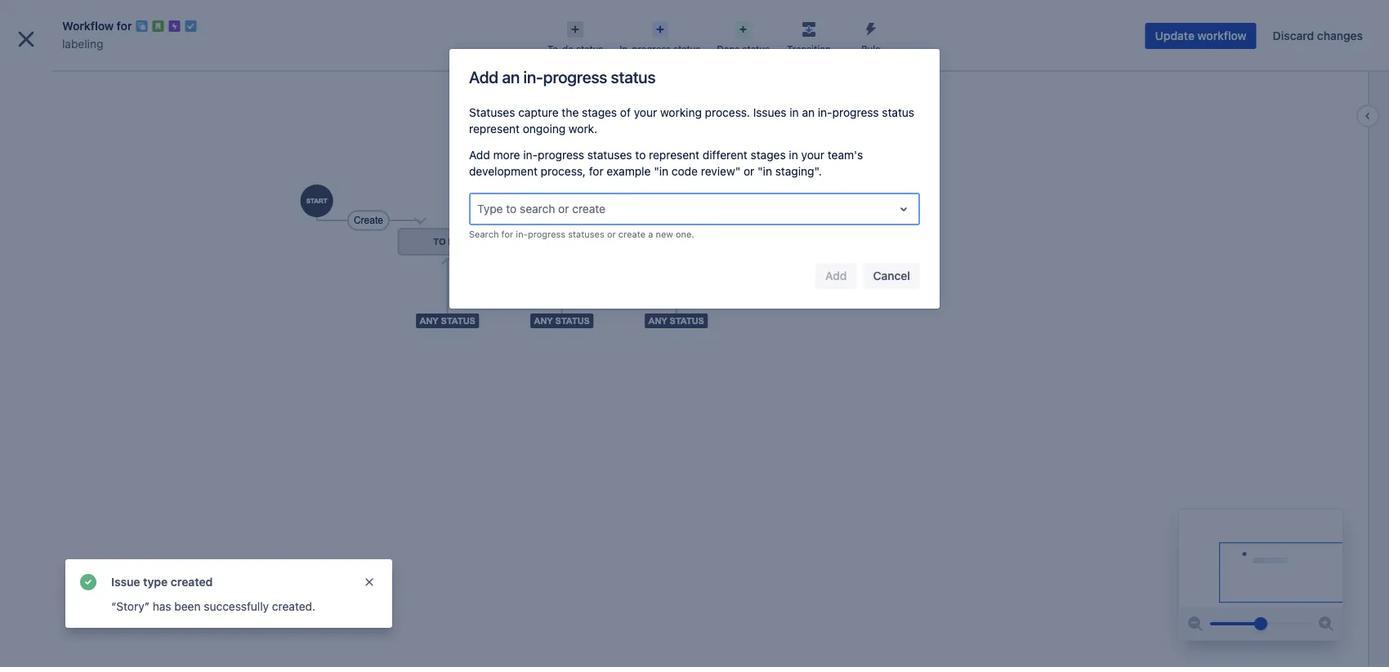 Task type: describe. For each thing, give the bounding box(es) containing it.
type
[[477, 202, 503, 216]]

1 vertical spatial to
[[506, 202, 517, 216]]

search
[[520, 202, 555, 216]]

statuses capture the stages of your working process. issues in an in-progress status represent ongoing work.
[[469, 106, 915, 136]]

development
[[469, 165, 538, 178]]

rule button
[[840, 16, 902, 56]]

stages inside add more in-progress statuses to represent different stages in your team's development process, for example "in code review" or "in staging".
[[751, 148, 786, 162]]

in-
[[620, 44, 632, 54]]

of
[[620, 106, 631, 119]]

0 horizontal spatial an
[[502, 67, 520, 86]]

issue
[[111, 576, 140, 589]]

progress for add an in-progress status
[[543, 67, 607, 86]]

labeling link
[[62, 34, 103, 54]]

workflow
[[1198, 29, 1247, 43]]

2 vertical spatial in
[[52, 611, 60, 622]]

transition
[[787, 44, 831, 54]]

1 "in from the left
[[654, 165, 669, 178]]

progress inside popup button
[[632, 44, 671, 54]]

managed
[[98, 611, 141, 622]]

2 "in from the left
[[758, 165, 772, 178]]

learn more button
[[71, 632, 125, 645]]

you're in a team-managed project
[[20, 611, 176, 622]]

add for add an in-progress status
[[469, 67, 499, 86]]

code
[[672, 165, 698, 178]]

to-
[[548, 44, 563, 54]]

status down in-
[[611, 67, 656, 86]]

open image
[[894, 199, 914, 219]]

cancel
[[873, 269, 911, 283]]

more for add
[[493, 148, 520, 162]]

zoom out image
[[1186, 615, 1206, 634]]

changes
[[1318, 29, 1363, 43]]

project
[[144, 611, 176, 622]]

discard changes
[[1273, 29, 1363, 43]]

working
[[660, 106, 702, 119]]

you're in the workflow viewfinder, use the arrow keys to move it element
[[1179, 510, 1343, 608]]

1 vertical spatial or
[[558, 202, 569, 216]]

for for search
[[502, 229, 513, 240]]

discard changes button
[[1263, 23, 1373, 49]]

review"
[[701, 165, 741, 178]]

cancel button
[[864, 263, 920, 289]]

different
[[703, 148, 748, 162]]

add for add more in-progress statuses to represent different stages in your team's development process, for example "in code review" or "in staging".
[[469, 148, 490, 162]]

dismiss image
[[363, 576, 376, 589]]

team-
[[71, 611, 98, 622]]

in for an
[[790, 106, 799, 119]]

type to search or create
[[477, 202, 606, 216]]

to-do status button
[[540, 16, 612, 56]]

"story" has been successfully created.
[[111, 600, 316, 614]]

process,
[[541, 165, 586, 178]]

more for learn
[[101, 633, 125, 644]]

done status button
[[709, 16, 778, 56]]

your inside add more in-progress statuses to represent different stages in your team's development process, for example "in code review" or "in staging".
[[801, 148, 825, 162]]

Search field
[[1079, 9, 1242, 36]]

search
[[469, 229, 499, 240]]

one.
[[676, 229, 695, 240]]

progress for add more in-progress statuses to represent different stages in your team's development process, for example "in code review" or "in staging".
[[538, 148, 584, 162]]

work.
[[569, 122, 598, 136]]

add more in-progress statuses to represent different stages in your team's development process, for example "in code review" or "in staging".
[[469, 148, 863, 178]]

staging".
[[776, 165, 822, 178]]

transition button
[[778, 16, 840, 56]]

done status
[[717, 44, 770, 54]]

in- for add an in-progress status
[[524, 67, 543, 86]]

search for in-progress statuses or create a new one.
[[469, 229, 695, 240]]

successfully
[[204, 600, 269, 614]]

success image
[[78, 573, 98, 593]]

been
[[174, 600, 201, 614]]

status inside 'popup button'
[[743, 44, 770, 54]]

capture
[[518, 106, 559, 119]]

primary element
[[10, 0, 1079, 45]]

in-progress status button
[[612, 16, 709, 56]]

progress inside statuses capture the stages of your working process. issues in an in-progress status represent ongoing work.
[[833, 106, 879, 119]]

you're
[[20, 611, 49, 622]]

Zoom level range field
[[1211, 608, 1312, 641]]

discard
[[1273, 29, 1315, 43]]



Task type: locate. For each thing, give the bounding box(es) containing it.
0 horizontal spatial or
[[558, 202, 569, 216]]

0 horizontal spatial a
[[63, 611, 68, 622]]

1 horizontal spatial for
[[502, 229, 513, 240]]

0 vertical spatial statuses
[[588, 148, 632, 162]]

for
[[117, 19, 132, 33], [589, 165, 604, 178], [502, 229, 513, 240]]

done
[[717, 44, 740, 54]]

in-progress status
[[620, 44, 701, 54]]

to up example
[[635, 148, 646, 162]]

ongoing
[[523, 122, 566, 136]]

in- for search for in-progress statuses or create a new one.
[[516, 229, 528, 240]]

in inside add more in-progress statuses to represent different stages in your team's development process, for example "in code review" or "in staging".
[[789, 148, 798, 162]]

in- inside add more in-progress statuses to represent different stages in your team's development process, for example "in code review" or "in staging".
[[523, 148, 538, 162]]

1 horizontal spatial represent
[[649, 148, 700, 162]]

for inside dialog
[[117, 19, 132, 33]]

1 horizontal spatial or
[[607, 229, 616, 240]]

2 horizontal spatial for
[[589, 165, 604, 178]]

workflow
[[62, 19, 114, 33]]

stages up work.
[[582, 106, 617, 119]]

status inside statuses capture the stages of your working process. issues in an in-progress status represent ongoing work.
[[882, 106, 915, 119]]

in- down 'ongoing'
[[523, 148, 538, 162]]

new
[[656, 229, 673, 240]]

0 horizontal spatial for
[[117, 19, 132, 33]]

do
[[563, 44, 574, 54]]

created
[[171, 576, 213, 589]]

progress up the team's
[[833, 106, 879, 119]]

"in left 'staging".' on the top of the page
[[758, 165, 772, 178]]

1 vertical spatial create
[[619, 229, 646, 240]]

dialog containing workflow for
[[0, 0, 1390, 668]]

process.
[[705, 106, 750, 119]]

your up 'staging".' on the top of the page
[[801, 148, 825, 162]]

statuses down type to search or create
[[568, 229, 605, 240]]

represent inside add more in-progress statuses to represent different stages in your team's development process, for example "in code review" or "in staging".
[[649, 148, 700, 162]]

an inside statuses capture the stages of your working process. issues in an in-progress status represent ongoing work.
[[802, 106, 815, 119]]

0 horizontal spatial create
[[572, 202, 606, 216]]

for for workflow
[[117, 19, 132, 33]]

0 vertical spatial a
[[648, 229, 653, 240]]

1 vertical spatial more
[[101, 633, 125, 644]]

status
[[576, 44, 603, 54], [674, 44, 701, 54], [743, 44, 770, 54], [611, 67, 656, 86], [882, 106, 915, 119]]

your
[[634, 106, 657, 119], [801, 148, 825, 162]]

1 vertical spatial your
[[801, 148, 825, 162]]

team's
[[828, 148, 863, 162]]

group
[[7, 299, 190, 420], [7, 299, 190, 376], [7, 376, 190, 420]]

0 vertical spatial your
[[634, 106, 657, 119]]

an
[[502, 67, 520, 86], [802, 106, 815, 119]]

in- up capture
[[524, 67, 543, 86]]

in right issues
[[790, 106, 799, 119]]

in inside statuses capture the stages of your working process. issues in an in-progress status represent ongoing work.
[[790, 106, 799, 119]]

issues
[[753, 106, 787, 119]]

1 horizontal spatial "in
[[758, 165, 772, 178]]

0 horizontal spatial represent
[[469, 122, 520, 136]]

0 horizontal spatial stages
[[582, 106, 617, 119]]

0 vertical spatial an
[[502, 67, 520, 86]]

Search or create a status text field
[[477, 201, 480, 217]]

workflow for
[[62, 19, 132, 33]]

statuses for to
[[588, 148, 632, 162]]

status right do
[[576, 44, 603, 54]]

1 vertical spatial stages
[[751, 148, 786, 162]]

zoom in image
[[1317, 615, 1336, 634]]

for left example
[[589, 165, 604, 178]]

type
[[143, 576, 168, 589]]

progress up the working
[[632, 44, 671, 54]]

add
[[469, 67, 499, 86], [469, 148, 490, 162]]

1 vertical spatial statuses
[[568, 229, 605, 240]]

1 vertical spatial represent
[[649, 148, 700, 162]]

stages up 'staging".' on the top of the page
[[751, 148, 786, 162]]

stages
[[582, 106, 617, 119], [751, 148, 786, 162]]

more inside add more in-progress statuses to represent different stages in your team's development process, for example "in code review" or "in staging".
[[493, 148, 520, 162]]

progress
[[632, 44, 671, 54], [543, 67, 607, 86], [833, 106, 879, 119], [538, 148, 584, 162], [528, 229, 566, 240]]

in right the you're
[[52, 611, 60, 622]]

in- down search
[[516, 229, 528, 240]]

statuses
[[469, 106, 515, 119]]

issue type created
[[111, 576, 213, 589]]

0 vertical spatial to
[[635, 148, 646, 162]]

0 horizontal spatial to
[[506, 202, 517, 216]]

update workflow button
[[1146, 23, 1257, 49]]

in for your
[[789, 148, 798, 162]]

example
[[607, 165, 651, 178]]

or left the new
[[607, 229, 616, 240]]

1 vertical spatial an
[[802, 106, 815, 119]]

0 vertical spatial more
[[493, 148, 520, 162]]

progress down to-do status
[[543, 67, 607, 86]]

0 horizontal spatial your
[[634, 106, 657, 119]]

add an in-progress status
[[469, 67, 656, 86]]

"in left code
[[654, 165, 669, 178]]

represent
[[469, 122, 520, 136], [649, 148, 700, 162]]

1 add from the top
[[469, 67, 499, 86]]

represent down statuses on the left top of page
[[469, 122, 520, 136]]

status right the done
[[743, 44, 770, 54]]

1 horizontal spatial more
[[493, 148, 520, 162]]

1 vertical spatial a
[[63, 611, 68, 622]]

0 vertical spatial create
[[572, 202, 606, 216]]

more inside button
[[101, 633, 125, 644]]

0 vertical spatial stages
[[582, 106, 617, 119]]

a inside dialog
[[648, 229, 653, 240]]

banner
[[0, 0, 1390, 46]]

rule
[[862, 44, 881, 54]]

2 add from the top
[[469, 148, 490, 162]]

for right search
[[502, 229, 513, 240]]

1 vertical spatial in
[[789, 148, 798, 162]]

1 horizontal spatial create
[[619, 229, 646, 240]]

status down the rule popup button
[[882, 106, 915, 119]]

status inside popup button
[[576, 44, 603, 54]]

learn more
[[71, 633, 125, 644]]

to inside add more in-progress statuses to represent different stages in your team's development process, for example "in code review" or "in staging".
[[635, 148, 646, 162]]

1 horizontal spatial a
[[648, 229, 653, 240]]

an up statuses on the left top of page
[[502, 67, 520, 86]]

more
[[493, 148, 520, 162], [101, 633, 125, 644]]

0 horizontal spatial more
[[101, 633, 125, 644]]

an right issues
[[802, 106, 815, 119]]

or right review"
[[744, 165, 755, 178]]

in-
[[524, 67, 543, 86], [818, 106, 833, 119], [523, 148, 538, 162], [516, 229, 528, 240]]

0 horizontal spatial "in
[[654, 165, 669, 178]]

0 vertical spatial or
[[744, 165, 755, 178]]

1 vertical spatial add
[[469, 148, 490, 162]]

create up search for in-progress statuses or create a new one.
[[572, 202, 606, 216]]

to
[[635, 148, 646, 162], [506, 202, 517, 216]]

created.
[[272, 600, 316, 614]]

progress down type to search or create
[[528, 229, 566, 240]]

represent up code
[[649, 148, 700, 162]]

close workflow editor image
[[13, 26, 39, 52]]

0 vertical spatial in
[[790, 106, 799, 119]]

1 horizontal spatial your
[[801, 148, 825, 162]]

1 horizontal spatial to
[[635, 148, 646, 162]]

labeling
[[62, 37, 103, 51]]

more up development
[[493, 148, 520, 162]]

dialog
[[0, 0, 1390, 668]]

progress for search for in-progress statuses or create a new one.
[[528, 229, 566, 240]]

has
[[153, 600, 171, 614]]

add an in-progress status dialog
[[450, 49, 940, 309]]

add inside add more in-progress statuses to represent different stages in your team's development process, for example "in code review" or "in staging".
[[469, 148, 490, 162]]

for right workflow
[[117, 19, 132, 33]]

statuses up example
[[588, 148, 632, 162]]

the
[[562, 106, 579, 119]]

progress up process, at the top left of the page
[[538, 148, 584, 162]]

2 vertical spatial for
[[502, 229, 513, 240]]

a left the new
[[648, 229, 653, 240]]

2 horizontal spatial or
[[744, 165, 755, 178]]

stages inside statuses capture the stages of your working process. issues in an in-progress status represent ongoing work.
[[582, 106, 617, 119]]

a left the team-
[[63, 611, 68, 622]]

or
[[744, 165, 755, 178], [558, 202, 569, 216], [607, 229, 616, 240]]

add up development
[[469, 148, 490, 162]]

your right of
[[634, 106, 657, 119]]

to right the type
[[506, 202, 517, 216]]

add up statuses on the left top of page
[[469, 67, 499, 86]]

in
[[790, 106, 799, 119], [789, 148, 798, 162], [52, 611, 60, 622]]

or inside add more in-progress statuses to represent different stages in your team's development process, for example "in code review" or "in staging".
[[744, 165, 755, 178]]

status left the done
[[674, 44, 701, 54]]

or right search
[[558, 202, 569, 216]]

represent inside statuses capture the stages of your working process. issues in an in-progress status represent ongoing work.
[[469, 122, 520, 136]]

more down managed
[[101, 633, 125, 644]]

progress inside add more in-progress statuses to represent different stages in your team's development process, for example "in code review" or "in staging".
[[538, 148, 584, 162]]

1 vertical spatial for
[[589, 165, 604, 178]]

update workflow
[[1155, 29, 1247, 43]]

"story"
[[111, 600, 150, 614]]

in- inside statuses capture the stages of your working process. issues in an in-progress status represent ongoing work.
[[818, 106, 833, 119]]

in- up the team's
[[818, 106, 833, 119]]

in up 'staging".' on the top of the page
[[789, 148, 798, 162]]

jira software image
[[43, 13, 152, 32], [43, 13, 152, 32]]

statuses for or
[[568, 229, 605, 240]]

"in
[[654, 165, 669, 178], [758, 165, 772, 178]]

to-do status
[[548, 44, 603, 54]]

statuses inside add more in-progress statuses to represent different stages in your team's development process, for example "in code review" or "in staging".
[[588, 148, 632, 162]]

a
[[648, 229, 653, 240], [63, 611, 68, 622]]

create left the new
[[619, 229, 646, 240]]

2 vertical spatial or
[[607, 229, 616, 240]]

create
[[572, 202, 606, 216], [619, 229, 646, 240]]

0 vertical spatial represent
[[469, 122, 520, 136]]

learn
[[71, 633, 98, 644]]

statuses
[[588, 148, 632, 162], [568, 229, 605, 240]]

status inside popup button
[[674, 44, 701, 54]]

update
[[1155, 29, 1195, 43]]

0 vertical spatial add
[[469, 67, 499, 86]]

in- for add more in-progress statuses to represent different stages in your team's development process, for example "in code review" or "in staging".
[[523, 148, 538, 162]]

for inside add more in-progress statuses to represent different stages in your team's development process, for example "in code review" or "in staging".
[[589, 165, 604, 178]]

0 vertical spatial for
[[117, 19, 132, 33]]

your inside statuses capture the stages of your working process. issues in an in-progress status represent ongoing work.
[[634, 106, 657, 119]]

1 horizontal spatial stages
[[751, 148, 786, 162]]

1 horizontal spatial an
[[802, 106, 815, 119]]



Task type: vqa. For each thing, say whether or not it's contained in the screenshot.
Recent
no



